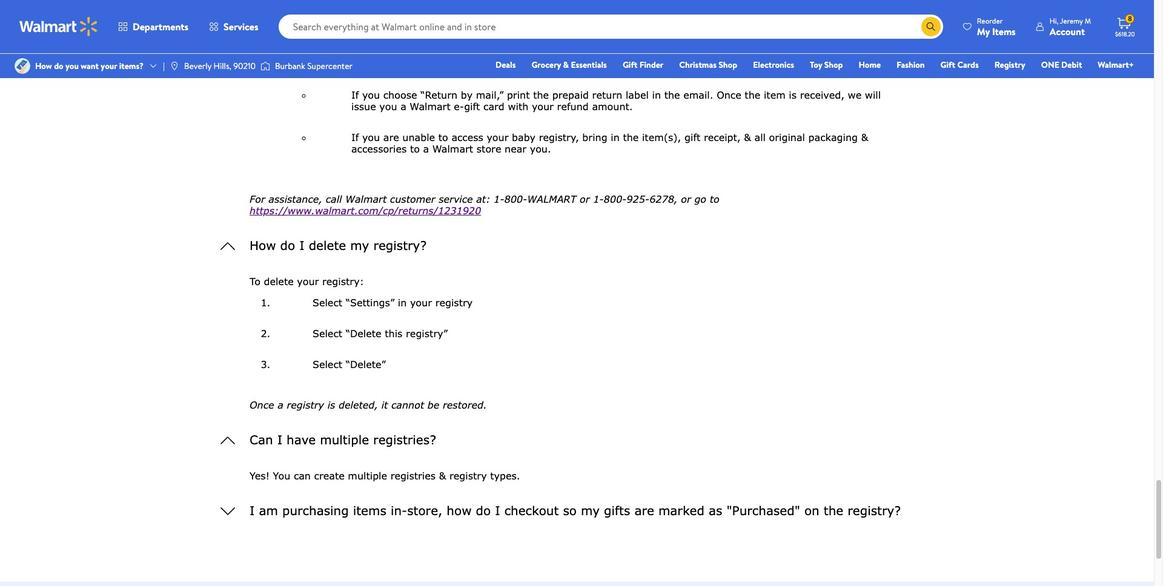 Task type: describe. For each thing, give the bounding box(es) containing it.
toy shop
[[810, 59, 843, 71]]

electronics link
[[748, 58, 800, 72]]

walmart+
[[1098, 59, 1135, 71]]

walmart image
[[19, 17, 98, 36]]

one
[[1042, 59, 1060, 71]]

hills,
[[214, 60, 232, 72]]

8 $618.20
[[1116, 13, 1136, 38]]

home
[[859, 59, 881, 71]]

supercenter
[[307, 60, 353, 72]]

debit
[[1062, 59, 1083, 71]]

deals link
[[490, 58, 521, 72]]

electronics
[[753, 59, 795, 71]]

gift for gift cards
[[941, 59, 956, 71]]

gift finder
[[623, 59, 664, 71]]

90210
[[234, 60, 256, 72]]

jeremy
[[1060, 15, 1083, 26]]

reorder
[[977, 15, 1003, 26]]

reorder my items
[[977, 15, 1016, 38]]

finder
[[640, 59, 664, 71]]

hi,
[[1050, 15, 1059, 26]]

registry link
[[990, 58, 1031, 72]]

burbank supercenter
[[275, 60, 353, 72]]

departments
[[133, 20, 189, 33]]

hi, jeremy m account
[[1050, 15, 1091, 38]]

departments button
[[108, 12, 199, 41]]

beverly
[[184, 60, 212, 72]]

fashion link
[[892, 58, 931, 72]]

toy
[[810, 59, 823, 71]]

one debit
[[1042, 59, 1083, 71]]

burbank
[[275, 60, 305, 72]]

grocery & essentials
[[532, 59, 607, 71]]

how do you want your items?
[[35, 60, 144, 72]]

items
[[993, 25, 1016, 38]]

$618.20
[[1116, 30, 1136, 38]]



Task type: vqa. For each thing, say whether or not it's contained in the screenshot.
 image
yes



Task type: locate. For each thing, give the bounding box(es) containing it.
2 horizontal spatial  image
[[261, 60, 270, 72]]

fashion
[[897, 59, 925, 71]]

grocery & essentials link
[[526, 58, 613, 72]]

2 shop from the left
[[825, 59, 843, 71]]

 image for beverly
[[170, 61, 179, 71]]

1 shop from the left
[[719, 59, 738, 71]]

walmart+ link
[[1093, 58, 1140, 72]]

search icon image
[[927, 22, 936, 32]]

services
[[224, 20, 259, 33]]

want
[[81, 60, 99, 72]]

gift finder link
[[618, 58, 669, 72]]

shop for toy shop
[[825, 59, 843, 71]]

gift left cards at right top
[[941, 59, 956, 71]]

home link
[[854, 58, 887, 72]]

2 gift from the left
[[941, 59, 956, 71]]

cards
[[958, 59, 979, 71]]

items?
[[119, 60, 144, 72]]

christmas
[[680, 59, 717, 71]]

 image left how
[[15, 58, 30, 74]]

 image right |
[[170, 61, 179, 71]]

gift
[[623, 59, 638, 71], [941, 59, 956, 71]]

shop inside toy shop link
[[825, 59, 843, 71]]

do
[[54, 60, 63, 72]]

&
[[563, 59, 569, 71]]

account
[[1050, 25, 1085, 38]]

shop right christmas
[[719, 59, 738, 71]]

shop right toy
[[825, 59, 843, 71]]

 image for how
[[15, 58, 30, 74]]

Walmart Site-Wide search field
[[279, 15, 944, 39]]

1 horizontal spatial shop
[[825, 59, 843, 71]]

gift cards
[[941, 59, 979, 71]]

 image
[[15, 58, 30, 74], [261, 60, 270, 72], [170, 61, 179, 71]]

 image for burbank
[[261, 60, 270, 72]]

gift left finder
[[623, 59, 638, 71]]

my
[[977, 25, 990, 38]]

christmas shop
[[680, 59, 738, 71]]

gift inside "link"
[[623, 59, 638, 71]]

shop for christmas shop
[[719, 59, 738, 71]]

1 horizontal spatial  image
[[170, 61, 179, 71]]

christmas shop link
[[674, 58, 743, 72]]

services button
[[199, 12, 269, 41]]

1 gift from the left
[[623, 59, 638, 71]]

how
[[35, 60, 52, 72]]

0 horizontal spatial gift
[[623, 59, 638, 71]]

0 horizontal spatial shop
[[719, 59, 738, 71]]

you
[[65, 60, 79, 72]]

one debit link
[[1036, 58, 1088, 72]]

your
[[101, 60, 117, 72]]

8
[[1128, 13, 1133, 24]]

1 horizontal spatial gift
[[941, 59, 956, 71]]

essentials
[[571, 59, 607, 71]]

0 horizontal spatial  image
[[15, 58, 30, 74]]

gift cards link
[[935, 58, 985, 72]]

grocery
[[532, 59, 561, 71]]

gift for gift finder
[[623, 59, 638, 71]]

deals
[[496, 59, 516, 71]]

|
[[163, 60, 165, 72]]

registry
[[995, 59, 1026, 71]]

shop
[[719, 59, 738, 71], [825, 59, 843, 71]]

Search search field
[[279, 15, 944, 39]]

toy shop link
[[805, 58, 849, 72]]

 image right the 90210 on the left top
[[261, 60, 270, 72]]

m
[[1085, 15, 1091, 26]]

beverly hills, 90210
[[184, 60, 256, 72]]

shop inside christmas shop link
[[719, 59, 738, 71]]



